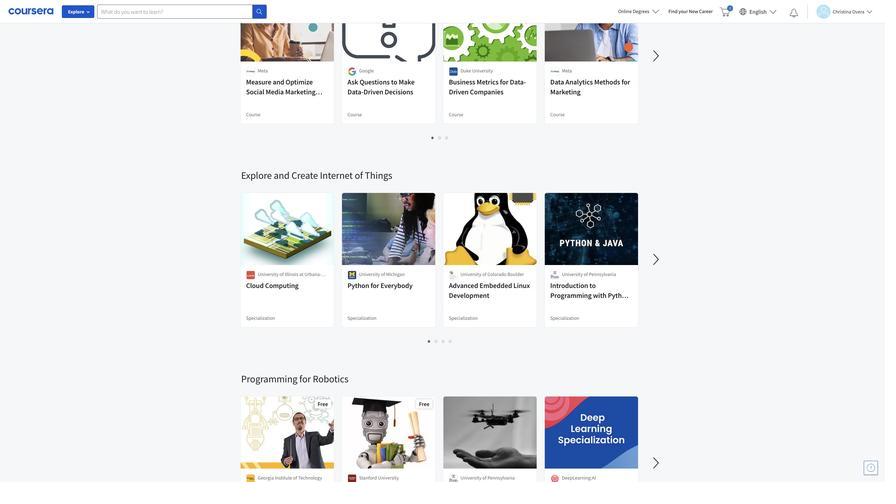 Task type: vqa. For each thing, say whether or not it's contained in the screenshot.


Task type: locate. For each thing, give the bounding box(es) containing it.
0 vertical spatial next slide image
[[648, 47, 665, 64]]

online degrees
[[619, 8, 650, 14]]

1 vertical spatial python
[[608, 291, 630, 300]]

degrees
[[633, 8, 650, 14]]

course down business
[[449, 111, 464, 118]]

introduction to programming with python and java
[[551, 281, 630, 310]]

to inside ask questions to make data-driven decisions
[[391, 77, 398, 86]]

0 horizontal spatial free
[[318, 401, 328, 408]]

list for business metrics for data- driven companies
[[241, 134, 639, 142]]

specialization for introduction to programming with python and java
[[551, 315, 580, 321]]

None search field
[[97, 4, 267, 19]]

stanford university
[[359, 475, 399, 481]]

analytics
[[566, 77, 593, 86]]

1 horizontal spatial university of pennsylvania image
[[551, 271, 559, 280]]

colorado
[[488, 271, 507, 278]]

english button
[[737, 0, 780, 23]]

university for university of michigan icon
[[359, 271, 380, 278]]

measure
[[246, 77, 272, 86]]

course down campaigns
[[246, 111, 261, 118]]

pennsylvania inside programming for robotics carousel element
[[488, 475, 515, 481]]

4 specialization from the left
[[551, 315, 580, 321]]

university for university of colorado boulder image
[[461, 271, 482, 278]]

meta up measure
[[258, 68, 268, 74]]

0 vertical spatial 3
[[446, 134, 449, 141]]

1 vertical spatial and
[[274, 169, 290, 182]]

data- right metrics
[[510, 77, 526, 86]]

programming inside introduction to programming with python and java
[[551, 291, 592, 300]]

0 horizontal spatial python
[[348, 281, 369, 290]]

explore and create internet of things
[[241, 169, 393, 182]]

course down the data
[[551, 111, 565, 118]]

university of pennsylvania inside the explore and create internet of things carousel element
[[562, 271, 617, 278]]

stanford university image
[[348, 474, 357, 482]]

1 vertical spatial 2 button
[[433, 337, 440, 345]]

ask
[[348, 77, 358, 86]]

0 horizontal spatial 3
[[442, 338, 445, 345]]

0 vertical spatial explore
[[68, 8, 84, 15]]

0 vertical spatial pennsylvania
[[589, 271, 617, 278]]

python inside introduction to programming with python and java
[[608, 291, 630, 300]]

1 horizontal spatial university of pennsylvania
[[562, 271, 617, 278]]

driven down business
[[449, 87, 469, 96]]

1 vertical spatial list
[[241, 337, 639, 345]]

0 vertical spatial to
[[391, 77, 398, 86]]

0 vertical spatial 2
[[439, 134, 442, 141]]

1 inside the explore and create internet of things carousel element
[[428, 338, 431, 345]]

new
[[689, 8, 699, 14]]

and up media
[[273, 77, 284, 86]]

1 vertical spatial explore
[[241, 169, 272, 182]]

specialization
[[246, 315, 275, 321], [348, 315, 377, 321], [449, 315, 478, 321], [551, 315, 580, 321]]

robotics
[[313, 373, 349, 385]]

1 vertical spatial programming
[[241, 373, 298, 385]]

3
[[446, 134, 449, 141], [442, 338, 445, 345]]

2 meta from the left
[[562, 68, 572, 74]]

course for measure and optimize social media marketing campaigns
[[246, 111, 261, 118]]

pennsylvania
[[589, 271, 617, 278], [488, 475, 515, 481]]

and
[[273, 77, 284, 86], [274, 169, 290, 182], [551, 301, 562, 310]]

python
[[348, 281, 369, 290], [608, 291, 630, 300]]

0 horizontal spatial meta
[[258, 68, 268, 74]]

0 vertical spatial 2 button
[[437, 134, 444, 142]]

help center image
[[867, 464, 876, 472]]

and inside measure and optimize social media marketing campaigns
[[273, 77, 284, 86]]

university of pennsylvania
[[562, 271, 617, 278], [461, 475, 515, 481]]

programming for robotics carousel element
[[238, 351, 846, 482]]

0 horizontal spatial programming
[[241, 373, 298, 385]]

2 specialization from the left
[[348, 315, 377, 321]]

university of pennsylvania for the bottom university of pennsylvania icon
[[461, 475, 515, 481]]

cloud
[[246, 281, 264, 290]]

meta
[[258, 68, 268, 74], [562, 68, 572, 74]]

1 horizontal spatial meta
[[562, 68, 572, 74]]

marketing inside measure and optimize social media marketing campaigns
[[285, 87, 316, 96]]

university of pennsylvania inside university of pennsylvania link
[[461, 475, 515, 481]]

0 vertical spatial and
[[273, 77, 284, 86]]

driven
[[364, 87, 383, 96], [449, 87, 469, 96]]

1 vertical spatial next slide image
[[648, 455, 665, 472]]

0 vertical spatial data-
[[510, 77, 526, 86]]

1 meta from the left
[[258, 68, 268, 74]]

university for the university of illinois at urbana-champaign image
[[258, 271, 279, 278]]

specialization for python for everybody
[[348, 315, 377, 321]]

2 for advanced embedded linux development
[[435, 338, 438, 345]]

2 marketing from the left
[[551, 87, 581, 96]]

deeplearning.ai
[[562, 475, 596, 481]]

0 vertical spatial university of pennsylvania
[[562, 271, 617, 278]]

shopping cart: 1 item image
[[720, 5, 734, 17]]

university inside "university of illinois at urbana- champaign"
[[258, 271, 279, 278]]

0 vertical spatial 1
[[432, 134, 434, 141]]

data-
[[510, 77, 526, 86], [348, 87, 364, 96]]

course down ask
[[348, 111, 362, 118]]

specialization for cloud computing
[[246, 315, 275, 321]]

and left create
[[274, 169, 290, 182]]

marketing inside data analytics methods for marketing
[[551, 87, 581, 96]]

0 vertical spatial 3 button
[[444, 134, 451, 142]]

university
[[472, 68, 493, 74], [258, 271, 279, 278], [359, 271, 380, 278], [461, 271, 482, 278], [562, 271, 583, 278], [378, 475, 399, 481], [461, 475, 482, 481]]

1 horizontal spatial marketing
[[551, 87, 581, 96]]

next slide image for course
[[648, 47, 665, 64]]

1 course from the left
[[246, 111, 261, 118]]

data- down ask
[[348, 87, 364, 96]]

and for explore
[[274, 169, 290, 182]]

for inside business metrics for data- driven companies
[[500, 77, 509, 86]]

1 specialization from the left
[[246, 315, 275, 321]]

python right with
[[608, 291, 630, 300]]

3 button for business metrics for data- driven companies
[[444, 134, 451, 142]]

university for the bottom university of pennsylvania icon
[[461, 475, 482, 481]]

methods
[[595, 77, 621, 86]]

python down university of michigan icon
[[348, 281, 369, 290]]

for down university of michigan
[[371, 281, 379, 290]]

next slide image for deeplearning.ai
[[648, 455, 665, 472]]

2 button inside the explore and create internet of things carousel element
[[433, 337, 440, 345]]

1 driven from the left
[[364, 87, 383, 96]]

0 horizontal spatial 2
[[435, 338, 438, 345]]

explore
[[68, 8, 84, 15], [241, 169, 272, 182]]

show notifications image
[[790, 9, 799, 17]]

next slide image
[[648, 251, 665, 268]]

3 specialization from the left
[[449, 315, 478, 321]]

1 horizontal spatial data-
[[510, 77, 526, 86]]

measure and optimize social media marketing campaigns
[[246, 77, 316, 106]]

duke
[[461, 68, 471, 74]]

1 horizontal spatial explore
[[241, 169, 272, 182]]

1 horizontal spatial free
[[419, 401, 430, 408]]

meta for data
[[562, 68, 572, 74]]

explore inside popup button
[[68, 8, 84, 15]]

2 next slide image from the top
[[648, 455, 665, 472]]

0 horizontal spatial university of pennsylvania
[[461, 475, 515, 481]]

cloud computing
[[246, 281, 299, 290]]

find your new career
[[669, 8, 713, 14]]

next slide image
[[648, 47, 665, 64], [648, 455, 665, 472]]

1 vertical spatial 1
[[428, 338, 431, 345]]

1 vertical spatial 2
[[435, 338, 438, 345]]

1 horizontal spatial python
[[608, 291, 630, 300]]

1 horizontal spatial 3
[[446, 134, 449, 141]]

for left robotics
[[300, 373, 311, 385]]

meta right meta icon
[[562, 68, 572, 74]]

for
[[500, 77, 509, 86], [622, 77, 630, 86], [371, 281, 379, 290], [300, 373, 311, 385]]

1 list from the top
[[241, 134, 639, 142]]

marketing down optimize
[[285, 87, 316, 96]]

and left the java
[[551, 301, 562, 310]]

for right methods
[[622, 77, 630, 86]]

2 course from the left
[[348, 111, 362, 118]]

1 horizontal spatial pennsylvania
[[589, 271, 617, 278]]

1 button for advanced embedded linux development
[[426, 337, 433, 345]]

university of pennsylvania image
[[551, 271, 559, 280], [449, 474, 458, 482]]

0 vertical spatial list
[[241, 134, 639, 142]]

business metrics for data- driven companies
[[449, 77, 526, 96]]

3 button
[[444, 134, 451, 142], [440, 337, 447, 345]]

1 button
[[430, 134, 437, 142], [426, 337, 433, 345]]

university of illinois at urbana-champaign image
[[246, 271, 255, 280]]

to up decisions
[[391, 77, 398, 86]]

free
[[318, 401, 328, 408], [419, 401, 430, 408]]

4
[[449, 338, 452, 345]]

free for georgia institute of technology
[[318, 401, 328, 408]]

linux
[[514, 281, 530, 290]]

programming
[[551, 291, 592, 300], [241, 373, 298, 385]]

3 course from the left
[[449, 111, 464, 118]]

0 horizontal spatial explore
[[68, 8, 84, 15]]

0 horizontal spatial driven
[[364, 87, 383, 96]]

list
[[241, 134, 639, 142], [241, 337, 639, 345]]

1 vertical spatial 3
[[442, 338, 445, 345]]

1 horizontal spatial programming
[[551, 291, 592, 300]]

explore for explore
[[68, 8, 84, 15]]

1 marketing from the left
[[285, 87, 316, 96]]

development
[[449, 291, 490, 300]]

university of michigan
[[359, 271, 405, 278]]

of inside "university of illinois at urbana- champaign"
[[280, 271, 284, 278]]

of
[[355, 169, 363, 182], [280, 271, 284, 278], [381, 271, 385, 278], [483, 271, 487, 278], [584, 271, 588, 278], [293, 475, 297, 481], [483, 475, 487, 481]]

pennsylvania inside the explore and create internet of things carousel element
[[589, 271, 617, 278]]

michigan
[[386, 271, 405, 278]]

georgia institute of technology
[[258, 475, 322, 481]]

0 horizontal spatial marketing
[[285, 87, 316, 96]]

optimize
[[286, 77, 313, 86]]

driven inside business metrics for data- driven companies
[[449, 87, 469, 96]]

4 course from the left
[[551, 111, 565, 118]]

2 button
[[437, 134, 444, 142], [433, 337, 440, 345]]

2 driven from the left
[[449, 87, 469, 96]]

pennsylvania for university of pennsylvania icon to the top
[[589, 271, 617, 278]]

0 horizontal spatial pennsylvania
[[488, 475, 515, 481]]

1 vertical spatial data-
[[348, 87, 364, 96]]

0 vertical spatial programming
[[551, 291, 592, 300]]

companies
[[470, 87, 504, 96]]

1
[[432, 134, 434, 141], [428, 338, 431, 345]]

to up with
[[590, 281, 596, 290]]

1 free from the left
[[318, 401, 328, 408]]

1 horizontal spatial 2
[[439, 134, 442, 141]]

data- inside business metrics for data- driven companies
[[510, 77, 526, 86]]

0 horizontal spatial 1
[[428, 338, 431, 345]]

0 horizontal spatial university of pennsylvania image
[[449, 474, 458, 482]]

2 free from the left
[[419, 401, 430, 408]]

1 horizontal spatial 1
[[432, 134, 434, 141]]

georgia institute of technology image
[[246, 474, 255, 482]]

everybody
[[381, 281, 413, 290]]

1 vertical spatial 3 button
[[440, 337, 447, 345]]

2
[[439, 134, 442, 141], [435, 338, 438, 345]]

0 horizontal spatial to
[[391, 77, 398, 86]]

1 vertical spatial university of pennsylvania
[[461, 475, 515, 481]]

list inside the explore and create internet of things carousel element
[[241, 337, 639, 345]]

university of colorado boulder image
[[449, 271, 458, 280]]

create
[[292, 169, 318, 182]]

course for ask questions to make data-driven decisions
[[348, 111, 362, 118]]

0 horizontal spatial data-
[[348, 87, 364, 96]]

find your new career link
[[665, 7, 717, 16]]

0 vertical spatial 1 button
[[430, 134, 437, 142]]

1 horizontal spatial driven
[[449, 87, 469, 96]]

2 inside the explore and create internet of things carousel element
[[435, 338, 438, 345]]

technology
[[298, 475, 322, 481]]

next slide image inside programming for robotics carousel element
[[648, 455, 665, 472]]

university for university of pennsylvania icon to the top
[[562, 271, 583, 278]]

boulder
[[508, 271, 524, 278]]

3 inside the explore and create internet of things carousel element
[[442, 338, 445, 345]]

1 vertical spatial to
[[590, 281, 596, 290]]

1 vertical spatial pennsylvania
[[488, 475, 515, 481]]

2 vertical spatial and
[[551, 301, 562, 310]]

internet
[[320, 169, 353, 182]]

course
[[246, 111, 261, 118], [348, 111, 362, 118], [449, 111, 464, 118], [551, 111, 565, 118]]

1 vertical spatial 1 button
[[426, 337, 433, 345]]

0 vertical spatial python
[[348, 281, 369, 290]]

embedded
[[480, 281, 512, 290]]

driven down questions
[[364, 87, 383, 96]]

university of illinois at urbana- champaign
[[258, 271, 321, 285]]

champaign
[[258, 278, 282, 285]]

2 for business metrics for data- driven companies
[[439, 134, 442, 141]]

marketing down the data
[[551, 87, 581, 96]]

to
[[391, 77, 398, 86], [590, 281, 596, 290]]

1 next slide image from the top
[[648, 47, 665, 64]]

career
[[700, 8, 713, 14]]

2 list from the top
[[241, 337, 639, 345]]

1 button for business metrics for data- driven companies
[[430, 134, 437, 142]]

marketing
[[285, 87, 316, 96], [551, 87, 581, 96]]

for right metrics
[[500, 77, 509, 86]]

1 horizontal spatial to
[[590, 281, 596, 290]]



Task type: describe. For each thing, give the bounding box(es) containing it.
meta for measure
[[258, 68, 268, 74]]

google
[[359, 68, 374, 74]]

your
[[679, 8, 688, 14]]

metrics
[[477, 77, 499, 86]]

christina
[[833, 8, 852, 15]]

stanford
[[359, 475, 377, 481]]

computing
[[265, 281, 299, 290]]

university of pennsylvania for university of pennsylvania icon to the top
[[562, 271, 617, 278]]

introduction
[[551, 281, 588, 290]]

institute
[[275, 475, 292, 481]]

university of michigan image
[[348, 271, 357, 280]]

deeplearning.ai link
[[544, 396, 639, 482]]

online degrees button
[[613, 4, 665, 19]]

for inside data analytics methods for marketing
[[622, 77, 630, 86]]

advanced
[[449, 281, 478, 290]]

ask questions to make data-driven decisions
[[348, 77, 415, 96]]

meta image
[[551, 67, 559, 76]]

illinois
[[285, 271, 299, 278]]

data
[[551, 77, 564, 86]]

duke university
[[461, 68, 493, 74]]

english
[[750, 8, 767, 15]]

2 button for advanced embedded linux development
[[433, 337, 440, 345]]

university of colorado boulder
[[461, 271, 524, 278]]

3 for business metrics for data- driven companies
[[446, 134, 449, 141]]

data analytics methods for marketing
[[551, 77, 630, 96]]

data- inside ask questions to make data-driven decisions
[[348, 87, 364, 96]]

urbana-
[[305, 271, 321, 278]]

4 button
[[447, 337, 454, 345]]

python for everybody
[[348, 281, 413, 290]]

specialization for advanced embedded linux development
[[449, 315, 478, 321]]

explore for explore and create internet of things
[[241, 169, 272, 182]]

questions
[[360, 77, 390, 86]]

explore and create internet of things carousel element
[[238, 148, 886, 351]]

2 button for business metrics for data- driven companies
[[437, 134, 444, 142]]

christina overa button
[[808, 4, 873, 19]]

make
[[399, 77, 415, 86]]

deeplearning.ai image
[[551, 474, 559, 482]]

and inside introduction to programming with python and java
[[551, 301, 562, 310]]

for inside the explore and create internet of things carousel element
[[371, 281, 379, 290]]

course for data analytics methods for marketing
[[551, 111, 565, 118]]

advanced embedded linux development
[[449, 281, 530, 300]]

free for stanford university
[[419, 401, 430, 408]]

1 for business metrics for data- driven companies
[[432, 134, 434, 141]]

driven inside ask questions to make data-driven decisions
[[364, 87, 383, 96]]

at
[[300, 271, 304, 278]]

1 vertical spatial university of pennsylvania image
[[449, 474, 458, 482]]

university of pennsylvania link
[[443, 396, 538, 482]]

chevron down image
[[27, 11, 32, 16]]

with
[[593, 291, 607, 300]]

3 for advanced embedded linux development
[[442, 338, 445, 345]]

duke university image
[[449, 67, 458, 76]]

to inside introduction to programming with python and java
[[590, 281, 596, 290]]

0 vertical spatial university of pennsylvania image
[[551, 271, 559, 280]]

list for advanced embedded linux development
[[241, 337, 639, 345]]

things
[[365, 169, 393, 182]]

christina overa
[[833, 8, 865, 15]]

google image
[[348, 67, 357, 76]]

media
[[266, 87, 284, 96]]

meta image
[[246, 67, 255, 76]]

3 button for advanced embedded linux development
[[440, 337, 447, 345]]

social
[[246, 87, 264, 96]]

find
[[669, 8, 678, 14]]

1 for advanced embedded linux development
[[428, 338, 431, 345]]

programming for robotics
[[241, 373, 349, 385]]

campaigns
[[246, 97, 280, 106]]

pennsylvania for the bottom university of pennsylvania icon
[[488, 475, 515, 481]]

decisions
[[385, 87, 413, 96]]

coursera image
[[8, 6, 53, 17]]

online
[[619, 8, 632, 14]]

and for measure
[[273, 77, 284, 86]]

georgia
[[258, 475, 274, 481]]

overa
[[853, 8, 865, 15]]

explore button
[[62, 5, 94, 18]]

What do you want to learn? text field
[[97, 4, 253, 19]]

java
[[563, 301, 577, 310]]

course for business metrics for data- driven companies
[[449, 111, 464, 118]]

business
[[449, 77, 476, 86]]



